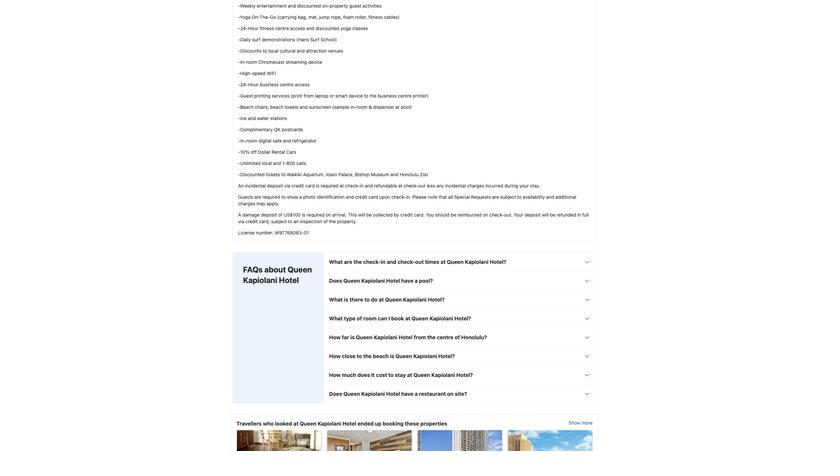 Task type: describe. For each thing, give the bounding box(es) containing it.
apply.
[[267, 201, 279, 207]]

-discounted tickets to waikiki aquarium, iolani palace, bishop museum and honolulu zoo
[[238, 172, 428, 177]]

discounts
[[240, 48, 262, 54]]

10%
[[240, 149, 250, 155]]

- for -discounted tickets to waikiki aquarium, iolani palace, bishop museum and honolulu zoo
[[238, 172, 240, 177]]

(print
[[291, 93, 303, 99]]

chairs,
[[255, 104, 269, 110]]

waikiki
[[287, 172, 302, 177]]

and down (hans
[[297, 48, 305, 54]]

-high-speed wifi
[[238, 70, 276, 76]]

2 will from the left
[[542, 212, 549, 218]]

hotel? inside dropdown button
[[439, 354, 455, 360]]

at right looked
[[294, 421, 299, 427]]

what are the check-in and check-out times at queen kapiolani hotel?
[[329, 259, 507, 265]]

kapiolani inside dropdown button
[[414, 354, 437, 360]]

hour for fitness
[[248, 25, 259, 31]]

i
[[389, 316, 390, 322]]

1 horizontal spatial charges
[[467, 183, 485, 189]]

1 vertical spatial discounted
[[316, 25, 340, 31]]

check- up does queen kapiolani hotel have a pool?
[[363, 259, 381, 265]]

and down mat,
[[307, 25, 315, 31]]

0 vertical spatial business
[[260, 82, 279, 87]]

(carrying
[[278, 14, 297, 20]]

- for -24-hour fitness centre access and discounted yoga classes
[[238, 25, 240, 31]]

aquarium,
[[303, 172, 325, 177]]

queen right "do"
[[385, 297, 402, 303]]

yoga
[[240, 14, 251, 20]]

to left the show
[[282, 194, 286, 200]]

full
[[583, 212, 589, 218]]

speed
[[252, 70, 266, 76]]

what are the check-in and check-out times at queen kapiolani hotel? button
[[324, 253, 597, 272]]

safe
[[273, 138, 282, 144]]

an
[[238, 183, 244, 189]]

how close to the beach is queen kapiolani hotel? button
[[324, 347, 597, 366]]

- for -yoga on-the-go (carrying bag, mat, jump rope, foam roller, fitness cables)
[[238, 14, 240, 20]]

rental
[[272, 149, 285, 155]]

a for pool?
[[415, 278, 418, 284]]

2 horizontal spatial are
[[493, 194, 499, 200]]

to right tickets
[[281, 172, 286, 177]]

wifi
[[267, 70, 276, 76]]

-weekly entertainment and discounted on-property guest activities
[[238, 3, 382, 9]]

at right the "stay"
[[407, 373, 412, 378]]

in.
[[406, 194, 411, 200]]

0 vertical spatial device
[[308, 59, 322, 65]]

it
[[371, 373, 375, 378]]

of right inspection
[[324, 219, 328, 224]]

credit down waikiki
[[292, 183, 304, 189]]

and up this at the top
[[346, 194, 354, 200]]

reimbursed
[[458, 212, 482, 218]]

1 vertical spatial device
[[349, 93, 363, 99]]

have for pool?
[[402, 278, 414, 284]]

an incidental deposit via credit card is required at check-in and refundable at check-out less any incidental charges incurred during your stay.
[[238, 183, 540, 189]]

streaming
[[286, 59, 307, 65]]

- for -ice and water stations
[[238, 116, 240, 121]]

check- down honolulu
[[404, 183, 419, 189]]

to left "do"
[[365, 297, 370, 303]]

guest
[[240, 93, 253, 99]]

queen right looked
[[300, 421, 317, 427]]

credit down damage
[[246, 219, 258, 224]]

queen up does queen kapiolani hotel have a pool? dropdown button
[[447, 259, 464, 265]]

access for business
[[295, 82, 310, 87]]

at down palace,
[[340, 183, 344, 189]]

high-
[[240, 70, 252, 76]]

refrigerator
[[292, 138, 317, 144]]

your
[[520, 183, 529, 189]]

at right "do"
[[379, 297, 384, 303]]

access for fitness
[[290, 25, 305, 31]]

and left the 1-
[[273, 161, 281, 166]]

out inside dropdown button
[[416, 259, 424, 265]]

what for what type of room can i book at queen kapiolani hotel?
[[329, 316, 343, 322]]

in-
[[351, 104, 357, 110]]

- for -beach chairs, beach towels and sunscreen (sample in-room & dispenser at pool)
[[238, 104, 240, 110]]

-beach chairs, beach towels and sunscreen (sample in-room & dispenser at pool)
[[238, 104, 412, 110]]

24- for -24-hour fitness centre access and discounted yoga classes
[[240, 25, 248, 31]]

and up (carrying
[[288, 3, 296, 9]]

guests
[[238, 194, 253, 200]]

availability
[[523, 194, 545, 200]]

queen up there at the bottom left
[[344, 278, 360, 284]]

queen up how far is queen kapiolani hotel from the centre of honolulu? in the bottom of the page
[[412, 316, 429, 322]]

museum
[[371, 172, 389, 177]]

the-
[[260, 14, 270, 20]]

property.
[[337, 219, 357, 224]]

printer)
[[413, 93, 429, 99]]

room up off
[[246, 138, 257, 144]]

how for how close to the beach is queen kapiolani hotel?
[[329, 354, 341, 360]]

bishop
[[355, 172, 370, 177]]

- for -high-speed wifi
[[238, 70, 240, 76]]

additional
[[556, 194, 577, 200]]

demonstrations
[[262, 37, 295, 42]]

foam
[[343, 14, 354, 20]]

- for -discounts to local cultural and attraction venues
[[238, 48, 240, 54]]

requests
[[471, 194, 491, 200]]

1-
[[282, 161, 287, 166]]

are for guests are required to show a photo identification and credit card upon check-in. please note that all special requests are subject to availability and additional charges may apply.
[[255, 194, 261, 200]]

0 vertical spatial discounted
[[297, 3, 321, 9]]

2 be from the left
[[451, 212, 456, 218]]

your
[[514, 212, 524, 218]]

damage
[[243, 212, 260, 218]]

show more link
[[569, 420, 593, 428]]

how for how much does it cost to stay at queen kapiolani hotel?
[[329, 373, 341, 378]]

how for how far is queen kapiolani hotel from the centre of honolulu?
[[329, 335, 341, 341]]

on-
[[322, 3, 330, 9]]

more
[[582, 421, 593, 426]]

centre up "demonstrations"
[[275, 25, 289, 31]]

daily
[[240, 37, 251, 42]]

check- inside guests are required to show a photo identification and credit card upon check-in. please note that all special requests are subject to availability and additional charges may apply.
[[392, 194, 406, 200]]

required inside guests are required to show a photo identification and credit card upon check-in. please note that all special requests are subject to availability and additional charges may apply.
[[263, 194, 280, 200]]

guests are required to show a photo identification and credit card upon check-in. please note that all special requests are subject to availability and additional charges may apply.
[[238, 194, 577, 207]]

0 horizontal spatial beach
[[270, 104, 284, 110]]

(hans
[[297, 37, 309, 42]]

and inside dropdown button
[[387, 259, 397, 265]]

hour for business
[[248, 82, 259, 87]]

faqs about queen kapiolani hotel
[[243, 265, 312, 285]]

3 be from the left
[[550, 212, 556, 218]]

properties
[[421, 421, 447, 427]]

laptop
[[315, 93, 329, 99]]

does queen kapiolani hotel have a restaurant on site? button
[[324, 385, 597, 404]]

- for -24-hour business centre access
[[238, 82, 240, 87]]

room down discounts at the top left
[[246, 59, 257, 65]]

refundable
[[374, 183, 397, 189]]

bag,
[[298, 14, 307, 20]]

and down bishop
[[365, 183, 373, 189]]

accordion control element
[[324, 253, 597, 404]]

go
[[270, 14, 276, 20]]

unlimited
[[240, 161, 261, 166]]

queen inside faqs about queen kapiolani hotel
[[288, 265, 312, 274]]

does queen kapiolani hotel have a restaurant on site?
[[329, 391, 467, 397]]

this
[[348, 212, 357, 218]]

these
[[405, 421, 419, 427]]

stations
[[270, 116, 287, 121]]

digital
[[259, 138, 272, 144]]

1 horizontal spatial fitness
[[369, 14, 383, 20]]

qk
[[274, 127, 281, 132]]

centre up services
[[280, 82, 294, 87]]

special
[[455, 194, 470, 200]]

required inside a damage deposit of us$100 is required on arrival. this will be collected by credit card. you should be reimbursed on check-out. your deposit will be refunded in full via credit card, subject to an inspection of the property.
[[307, 212, 325, 218]]

to up chromecast
[[263, 48, 267, 54]]

centre inside dropdown button
[[437, 335, 454, 341]]

credit right the by
[[401, 212, 413, 218]]

01
[[304, 230, 309, 236]]

centre up pool)
[[398, 93, 412, 99]]

far
[[342, 335, 349, 341]]

activities
[[363, 3, 382, 9]]

deposit for via
[[267, 183, 283, 189]]

kapiolani inside faqs about queen kapiolani hotel
[[243, 276, 277, 285]]

queen right the far
[[356, 335, 373, 341]]

the inside dropdown button
[[364, 354, 372, 360]]

how much does it cost to stay at queen kapiolani hotel? button
[[324, 366, 597, 385]]

deposit for of
[[261, 212, 277, 218]]

- for -weekly entertainment and discounted on-property guest activities
[[238, 3, 240, 9]]

classes
[[352, 25, 368, 31]]

hotel up what is there to do at queen kapiolani hotel?
[[386, 278, 400, 284]]

cables)
[[384, 14, 400, 20]]

card inside guests are required to show a photo identification and credit card upon check-in. please note that all special requests are subject to availability and additional charges may apply.
[[369, 194, 378, 200]]

queen down much at the left bottom of the page
[[344, 391, 360, 397]]

to left the "stay"
[[389, 373, 394, 378]]

hotel left ended
[[343, 421, 357, 427]]

via inside a damage deposit of us$100 is required on arrival. this will be collected by credit card. you should be reimbursed on check-out. your deposit will be refunded in full via credit card, subject to an inspection of the property.
[[238, 219, 244, 224]]

zoo
[[420, 172, 428, 177]]

school)
[[321, 37, 337, 42]]

honolulu
[[400, 172, 419, 177]]

hotel down the what type of room can i book at queen kapiolani hotel?
[[399, 335, 413, 341]]

that
[[439, 194, 447, 200]]

check- down palace,
[[345, 183, 360, 189]]



Task type: vqa. For each thing, say whether or not it's contained in the screenshot.
'tv'
no



Task type: locate. For each thing, give the bounding box(es) containing it.
iolani
[[326, 172, 337, 177]]

a inside guests are required to show a photo identification and credit card upon check-in. please note that all special requests are subject to availability and additional charges may apply.
[[300, 194, 302, 200]]

0 vertical spatial have
[[402, 278, 414, 284]]

1 horizontal spatial incidental
[[445, 183, 466, 189]]

number:
[[256, 230, 274, 236]]

6 - from the top
[[238, 59, 240, 65]]

pool)
[[401, 104, 412, 110]]

deposit
[[267, 183, 283, 189], [261, 212, 277, 218], [525, 212, 541, 218]]

business down wifi
[[260, 82, 279, 87]]

how close to the beach is queen kapiolani hotel?
[[329, 354, 455, 360]]

what type of room can i book at queen kapiolani hotel?
[[329, 316, 471, 322]]

- for -10% off dollar rental cars
[[238, 149, 240, 155]]

pool?
[[419, 278, 433, 284]]

be left refunded
[[550, 212, 556, 218]]

do
[[371, 297, 378, 303]]

beach inside dropdown button
[[373, 354, 389, 360]]

what
[[329, 259, 343, 265], [329, 297, 343, 303], [329, 316, 343, 322]]

2 vertical spatial required
[[307, 212, 325, 218]]

14 - from the top
[[238, 149, 240, 155]]

in- for -in-room digital safe and refrigerator
[[240, 138, 246, 144]]

what is there to do at queen kapiolani hotel?
[[329, 297, 445, 303]]

1 horizontal spatial business
[[378, 93, 397, 99]]

0 vertical spatial out
[[419, 183, 426, 189]]

at right times
[[441, 259, 446, 265]]

hotel
[[279, 276, 299, 285], [386, 278, 400, 284], [399, 335, 413, 341], [386, 391, 400, 397], [343, 421, 357, 427]]

1 horizontal spatial will
[[542, 212, 549, 218]]

and left additional
[[547, 194, 555, 200]]

at left pool)
[[396, 104, 400, 110]]

on inside dropdown button
[[447, 391, 454, 397]]

of right the type
[[357, 316, 362, 322]]

2 in- from the top
[[240, 138, 246, 144]]

a left "restaurant"
[[415, 391, 418, 397]]

on for arrival.
[[326, 212, 331, 218]]

0 vertical spatial in-
[[240, 59, 246, 65]]

- left on-
[[238, 14, 240, 20]]

- down high-
[[238, 82, 240, 87]]

from down the what type of room can i book at queen kapiolani hotel?
[[414, 335, 426, 341]]

2 vertical spatial a
[[415, 391, 418, 397]]

1 vertical spatial have
[[402, 391, 414, 397]]

device down attraction
[[308, 59, 322, 65]]

what is there to do at queen kapiolani hotel? button
[[324, 291, 597, 309]]

cost
[[376, 373, 387, 378]]

what inside "what are the check-in and check-out times at queen kapiolani hotel?" dropdown button
[[329, 259, 343, 265]]

0 horizontal spatial incidental
[[245, 183, 266, 189]]

are inside dropdown button
[[344, 259, 352, 265]]

in up does queen kapiolani hotel have a pool?
[[381, 259, 386, 265]]

1 vertical spatial in-
[[240, 138, 246, 144]]

incurred
[[486, 183, 504, 189]]

device
[[308, 59, 322, 65], [349, 93, 363, 99]]

-
[[238, 3, 240, 9], [238, 14, 240, 20], [238, 25, 240, 31], [238, 37, 240, 42], [238, 48, 240, 54], [238, 59, 240, 65], [238, 70, 240, 76], [238, 82, 240, 87], [238, 93, 240, 99], [238, 104, 240, 110], [238, 116, 240, 121], [238, 127, 240, 132], [238, 138, 240, 144], [238, 149, 240, 155], [238, 161, 240, 166], [238, 172, 240, 177]]

yoga
[[341, 25, 351, 31]]

does for does queen kapiolani hotel have a restaurant on site?
[[329, 391, 342, 397]]

to right smart
[[364, 93, 369, 99]]

may
[[257, 201, 266, 207]]

- down beach
[[238, 116, 240, 121]]

1 does from the top
[[329, 278, 342, 284]]

book
[[391, 316, 404, 322]]

are
[[255, 194, 261, 200], [493, 194, 499, 200], [344, 259, 352, 265]]

a inside does queen kapiolani hotel have a pool? dropdown button
[[415, 278, 418, 284]]

0 vertical spatial 24-
[[240, 25, 248, 31]]

1 be from the left
[[367, 212, 372, 218]]

hotel down about
[[279, 276, 299, 285]]

in down bishop
[[360, 183, 364, 189]]

1 vertical spatial out
[[416, 259, 424, 265]]

and right the towels
[[300, 104, 308, 110]]

discounted up mat,
[[297, 3, 321, 9]]

0 vertical spatial via
[[284, 183, 291, 189]]

0 vertical spatial from
[[304, 93, 314, 99]]

13 - from the top
[[238, 138, 240, 144]]

24-
[[240, 25, 248, 31], [240, 82, 248, 87]]

is
[[316, 183, 320, 189], [302, 212, 306, 218], [344, 297, 349, 303], [351, 335, 355, 341], [390, 354, 394, 360]]

1 incidental from the left
[[245, 183, 266, 189]]

upon
[[380, 194, 390, 200]]

fitness
[[369, 14, 383, 20], [260, 25, 274, 31]]

show more
[[569, 421, 593, 426]]

0 vertical spatial required
[[321, 183, 339, 189]]

room left & at the top of page
[[357, 104, 368, 110]]

to down your
[[518, 194, 522, 200]]

2 incidental from the left
[[445, 183, 466, 189]]

beach up cost
[[373, 354, 389, 360]]

on right reimbursed
[[483, 212, 488, 218]]

a damage deposit of us$100 is required on arrival. this will be collected by credit card. you should be reimbursed on check-out. your deposit will be refunded in full via credit card, subject to an inspection of the property.
[[238, 212, 589, 224]]

1 vertical spatial business
[[378, 93, 397, 99]]

-discounts to local cultural and attraction venues
[[238, 48, 343, 54]]

how left much at the left bottom of the page
[[329, 373, 341, 378]]

check- inside a damage deposit of us$100 is required on arrival. this will be collected by credit card. you should be reimbursed on check-out. your deposit will be refunded in full via credit card, subject to an inspection of the property.
[[490, 212, 505, 218]]

1 vertical spatial access
[[295, 82, 310, 87]]

what for what are the check-in and check-out times at queen kapiolani hotel?
[[329, 259, 343, 265]]

charges up "requests"
[[467, 183, 485, 189]]

guest
[[350, 3, 362, 9]]

0 vertical spatial access
[[290, 25, 305, 31]]

faqs
[[243, 265, 263, 274]]

in- up high-
[[240, 59, 246, 65]]

2 have from the top
[[402, 391, 414, 397]]

note
[[428, 194, 438, 200]]

0 vertical spatial how
[[329, 335, 341, 341]]

-yoga on-the-go (carrying bag, mat, jump rope, foam roller, fitness cables)
[[238, 14, 400, 20]]

card
[[305, 183, 315, 189], [369, 194, 378, 200]]

0 horizontal spatial charges
[[238, 201, 255, 207]]

venues
[[328, 48, 343, 54]]

3 how from the top
[[329, 373, 341, 378]]

0 horizontal spatial fitness
[[260, 25, 274, 31]]

us$100
[[284, 212, 301, 218]]

how inside dropdown button
[[329, 354, 341, 360]]

11 - from the top
[[238, 116, 240, 121]]

any
[[437, 183, 444, 189]]

1 horizontal spatial on
[[447, 391, 454, 397]]

2 hour from the top
[[248, 82, 259, 87]]

a for restaurant
[[415, 391, 418, 397]]

access down bag,
[[290, 25, 305, 31]]

w97768083-
[[275, 230, 304, 236]]

&
[[369, 104, 372, 110]]

0 vertical spatial a
[[300, 194, 302, 200]]

restaurant
[[419, 391, 446, 397]]

water
[[257, 116, 269, 121]]

credit up this at the top
[[355, 194, 368, 200]]

room inside what type of room can i book at queen kapiolani hotel? dropdown button
[[364, 316, 377, 322]]

of left honolulu?
[[455, 335, 460, 341]]

2 vertical spatial how
[[329, 373, 341, 378]]

-ice and water stations
[[238, 116, 287, 121]]

to left "an"
[[288, 219, 293, 224]]

have for restaurant
[[402, 391, 414, 397]]

beach
[[270, 104, 284, 110], [373, 354, 389, 360]]

centre up how close to the beach is queen kapiolani hotel? dropdown button on the bottom of the page
[[437, 335, 454, 341]]

15 - from the top
[[238, 161, 240, 166]]

1 vertical spatial does
[[329, 391, 342, 397]]

8 - from the top
[[238, 82, 240, 87]]

1 will from the left
[[358, 212, 365, 218]]

- up an
[[238, 172, 240, 177]]

is inside dropdown button
[[390, 354, 394, 360]]

postcards
[[282, 127, 303, 132]]

mat,
[[309, 14, 318, 20]]

0 horizontal spatial on
[[326, 212, 331, 218]]

stay.
[[530, 183, 540, 189]]

hour down -high-speed wifi
[[248, 82, 259, 87]]

how
[[329, 335, 341, 341], [329, 354, 341, 360], [329, 373, 341, 378]]

1 vertical spatial beach
[[373, 354, 389, 360]]

on left arrival.
[[326, 212, 331, 218]]

5 - from the top
[[238, 48, 240, 54]]

at right book
[[406, 316, 411, 322]]

hotel inside faqs about queen kapiolani hotel
[[279, 276, 299, 285]]

0 vertical spatial subject
[[501, 194, 516, 200]]

1 hour from the top
[[248, 25, 259, 31]]

be left collected
[[367, 212, 372, 218]]

0 horizontal spatial device
[[308, 59, 322, 65]]

- down daily
[[238, 48, 240, 54]]

is inside a damage deposit of us$100 is required on arrival. this will be collected by credit card. you should be reimbursed on check-out. your deposit will be refunded in full via credit card, subject to an inspection of the property.
[[302, 212, 306, 218]]

2 what from the top
[[329, 297, 343, 303]]

is up inspection
[[302, 212, 306, 218]]

beach
[[240, 104, 254, 110]]

towels
[[285, 104, 299, 110]]

stay
[[395, 373, 406, 378]]

1 horizontal spatial are
[[344, 259, 352, 265]]

9 - from the top
[[238, 93, 240, 99]]

be
[[367, 212, 372, 218], [451, 212, 456, 218], [550, 212, 556, 218]]

what for what is there to do at queen kapiolani hotel?
[[329, 297, 343, 303]]

- down 10%
[[238, 161, 240, 166]]

- left off
[[238, 149, 240, 155]]

out left times
[[416, 259, 424, 265]]

1 horizontal spatial from
[[414, 335, 426, 341]]

out left less
[[419, 183, 426, 189]]

1 vertical spatial local
[[262, 161, 272, 166]]

2 vertical spatial in
[[381, 259, 386, 265]]

you
[[426, 212, 434, 218]]

required up apply.
[[263, 194, 280, 200]]

device up in-
[[349, 93, 363, 99]]

queen inside dropdown button
[[396, 354, 412, 360]]

subject up license number: w97768083-01
[[271, 219, 287, 224]]

a for photo
[[300, 194, 302, 200]]

deposit right the your
[[525, 212, 541, 218]]

does queen kapiolani hotel have a pool? button
[[324, 272, 597, 290]]

to inside a damage deposit of us$100 is required on arrival. this will be collected by credit card. you should be reimbursed on check-out. your deposit will be refunded in full via credit card, subject to an inspection of the property.
[[288, 219, 293, 224]]

10 - from the top
[[238, 104, 240, 110]]

- for -guest printing services (print from laptop or smart device to the business centre printer)
[[238, 93, 240, 99]]

a inside does queen kapiolani hotel have a restaurant on site? dropdown button
[[415, 391, 418, 397]]

of
[[278, 212, 283, 218], [324, 219, 328, 224], [357, 316, 362, 322], [455, 335, 460, 341]]

subject inside guests are required to show a photo identification and credit card upon check-in. please note that all special requests are subject to availability and additional charges may apply.
[[501, 194, 516, 200]]

1 vertical spatial in
[[578, 212, 581, 218]]

credit inside guests are required to show a photo identification and credit card upon check-in. please note that all special requests are subject to availability and additional charges may apply.
[[355, 194, 368, 200]]

on for site?
[[447, 391, 454, 397]]

1 vertical spatial required
[[263, 194, 280, 200]]

in- up 10%
[[240, 138, 246, 144]]

1 horizontal spatial in
[[381, 259, 386, 265]]

and right safe
[[283, 138, 291, 144]]

and right ice on the left of page
[[248, 116, 256, 121]]

0 horizontal spatial will
[[358, 212, 365, 218]]

what type of room can i book at queen kapiolani hotel? button
[[324, 310, 597, 328]]

license
[[238, 230, 255, 236]]

7 - from the top
[[238, 70, 240, 76]]

be right should
[[451, 212, 456, 218]]

2 horizontal spatial in
[[578, 212, 581, 218]]

12 - from the top
[[238, 127, 240, 132]]

1 vertical spatial via
[[238, 219, 244, 224]]

0 horizontal spatial be
[[367, 212, 372, 218]]

a
[[300, 194, 302, 200], [415, 278, 418, 284], [415, 391, 418, 397]]

-24-hour fitness centre access and discounted yoga classes
[[238, 25, 368, 31]]

- down the yoga
[[238, 25, 240, 31]]

1 vertical spatial a
[[415, 278, 418, 284]]

0 vertical spatial in
[[360, 183, 364, 189]]

1 horizontal spatial card
[[369, 194, 378, 200]]

- for -unlimited local and 1-800 calls
[[238, 161, 240, 166]]

0 vertical spatial local
[[269, 48, 279, 54]]

- up the yoga
[[238, 3, 240, 9]]

1 vertical spatial how
[[329, 354, 341, 360]]

up
[[375, 421, 382, 427]]

to inside dropdown button
[[357, 354, 362, 360]]

business up dispenser
[[378, 93, 397, 99]]

- for -complimentary qk postcards
[[238, 127, 240, 132]]

2 horizontal spatial be
[[550, 212, 556, 218]]

2 horizontal spatial on
[[483, 212, 488, 218]]

-complimentary qk postcards
[[238, 127, 303, 132]]

0 vertical spatial card
[[305, 183, 315, 189]]

1 how from the top
[[329, 335, 341, 341]]

0 horizontal spatial from
[[304, 93, 314, 99]]

on-
[[252, 14, 260, 20]]

24- down high-
[[240, 82, 248, 87]]

looked
[[275, 421, 292, 427]]

3 - from the top
[[238, 25, 240, 31]]

1 horizontal spatial beach
[[373, 354, 389, 360]]

0 vertical spatial fitness
[[369, 14, 383, 20]]

0 horizontal spatial business
[[260, 82, 279, 87]]

- for -daily surf demonstrations (hans surf school)
[[238, 37, 240, 42]]

0 vertical spatial does
[[329, 278, 342, 284]]

2 how from the top
[[329, 354, 341, 360]]

0 horizontal spatial via
[[238, 219, 244, 224]]

1 have from the top
[[402, 278, 414, 284]]

1 vertical spatial fitness
[[260, 25, 274, 31]]

subject down during
[[501, 194, 516, 200]]

2 - from the top
[[238, 14, 240, 20]]

should
[[435, 212, 450, 218]]

and up an incidental deposit via credit card is required at check-in and refundable at check-out less any incidental charges incurred during your stay.
[[391, 172, 399, 177]]

0 vertical spatial hour
[[248, 25, 259, 31]]

1 vertical spatial card
[[369, 194, 378, 200]]

the inside a damage deposit of us$100 is required on arrival. this will be collected by credit card. you should be reimbursed on check-out. your deposit will be refunded in full via credit card, subject to an inspection of the property.
[[329, 219, 336, 224]]

required up the identification
[[321, 183, 339, 189]]

0 horizontal spatial card
[[305, 183, 315, 189]]

-10% off dollar rental cars
[[238, 149, 296, 155]]

- for -in-room chromecast streaming device
[[238, 59, 240, 65]]

check- left times
[[398, 259, 416, 265]]

and up does queen kapiolani hotel have a pool?
[[387, 259, 397, 265]]

check- right upon
[[392, 194, 406, 200]]

1 vertical spatial what
[[329, 297, 343, 303]]

1 vertical spatial 24-
[[240, 82, 248, 87]]

queen up the how much does it cost to stay at queen kapiolani hotel?
[[396, 354, 412, 360]]

1 24- from the top
[[240, 25, 248, 31]]

is down aquarium,
[[316, 183, 320, 189]]

from inside dropdown button
[[414, 335, 426, 341]]

1 vertical spatial from
[[414, 335, 426, 341]]

0 vertical spatial beach
[[270, 104, 284, 110]]

in- for -in-room chromecast streaming device
[[240, 59, 246, 65]]

cultural
[[280, 48, 296, 54]]

16 - from the top
[[238, 172, 240, 177]]

at down honolulu
[[399, 183, 403, 189]]

0 vertical spatial what
[[329, 259, 343, 265]]

travellers who looked at queen kapiolani hotel ended up booking these properties
[[237, 421, 447, 427]]

does
[[358, 373, 370, 378]]

1 in- from the top
[[240, 59, 246, 65]]

1 vertical spatial charges
[[238, 201, 255, 207]]

1 horizontal spatial be
[[451, 212, 456, 218]]

photo
[[303, 194, 316, 200]]

1 vertical spatial subject
[[271, 219, 287, 224]]

- down ice on the left of page
[[238, 127, 240, 132]]

is left there at the bottom left
[[344, 297, 349, 303]]

card.
[[414, 212, 425, 218]]

in inside a damage deposit of us$100 is required on arrival. this will be collected by credit card. you should be reimbursed on check-out. your deposit will be refunded in full via credit card, subject to an inspection of the property.
[[578, 212, 581, 218]]

0 horizontal spatial are
[[255, 194, 261, 200]]

1 what from the top
[[329, 259, 343, 265]]

card up photo
[[305, 183, 315, 189]]

1 horizontal spatial device
[[349, 93, 363, 99]]

2 vertical spatial what
[[329, 316, 343, 322]]

charges inside guests are required to show a photo identification and credit card upon check-in. please note that all special requests are subject to availability and additional charges may apply.
[[238, 201, 255, 207]]

- for -in-room digital safe and refrigerator
[[238, 138, 240, 144]]

does for does queen kapiolani hotel have a pool?
[[329, 278, 342, 284]]

1 - from the top
[[238, 3, 240, 9]]

hotel down the "stay"
[[386, 391, 400, 397]]

tickets
[[266, 172, 280, 177]]

in inside dropdown button
[[381, 259, 386, 265]]

0 horizontal spatial in
[[360, 183, 364, 189]]

-daily surf demonstrations (hans surf school)
[[238, 37, 337, 42]]

is right the far
[[351, 335, 355, 341]]

room left can
[[364, 316, 377, 322]]

0 vertical spatial charges
[[467, 183, 485, 189]]

arrival.
[[332, 212, 347, 218]]

of left us$100
[[278, 212, 283, 218]]

3 what from the top
[[329, 316, 343, 322]]

at
[[396, 104, 400, 110], [340, 183, 344, 189], [399, 183, 403, 189], [441, 259, 446, 265], [379, 297, 384, 303], [406, 316, 411, 322], [407, 373, 412, 378], [294, 421, 299, 427]]

- up high-
[[238, 59, 240, 65]]

fitness down activities
[[369, 14, 383, 20]]

room
[[246, 59, 257, 65], [357, 104, 368, 110], [246, 138, 257, 144], [364, 316, 377, 322]]

or
[[330, 93, 334, 99]]

will
[[358, 212, 365, 218], [542, 212, 549, 218]]

are for what are the check-in and check-out times at queen kapiolani hotel?
[[344, 259, 352, 265]]

refunded
[[557, 212, 576, 218]]

will right this at the top
[[358, 212, 365, 218]]

subject inside a damage deposit of us$100 is required on arrival. this will be collected by credit card. you should be reimbursed on check-out. your deposit will be refunded in full via credit card, subject to an inspection of the property.
[[271, 219, 287, 224]]

1 horizontal spatial via
[[284, 183, 291, 189]]

from right (print
[[304, 93, 314, 99]]

4 - from the top
[[238, 37, 240, 42]]

can
[[378, 316, 387, 322]]

to right close
[[357, 354, 362, 360]]

out
[[419, 183, 426, 189], [416, 259, 424, 265]]

24- for -24-hour business centre access
[[240, 82, 248, 87]]

honolulu?
[[462, 335, 487, 341]]

what inside what type of room can i book at queen kapiolani hotel? dropdown button
[[329, 316, 343, 322]]

surf
[[252, 37, 261, 42]]

2 24- from the top
[[240, 82, 248, 87]]

1 vertical spatial hour
[[248, 82, 259, 87]]

subject
[[501, 194, 516, 200], [271, 219, 287, 224]]

2 does from the top
[[329, 391, 342, 397]]

via up the show
[[284, 183, 291, 189]]

how far is queen kapiolani hotel from the centre of honolulu?
[[329, 335, 487, 341]]

1 horizontal spatial subject
[[501, 194, 516, 200]]

a left pool? on the right of the page
[[415, 278, 418, 284]]

surf
[[310, 37, 320, 42]]

- up ice on the left of page
[[238, 104, 240, 110]]

queen right the "stay"
[[414, 373, 430, 378]]

will left refunded
[[542, 212, 549, 218]]

deposit down tickets
[[267, 183, 283, 189]]

there
[[350, 297, 363, 303]]

24- down the yoga
[[240, 25, 248, 31]]

0 horizontal spatial subject
[[271, 219, 287, 224]]

what inside what is there to do at queen kapiolani hotel? dropdown button
[[329, 297, 343, 303]]



